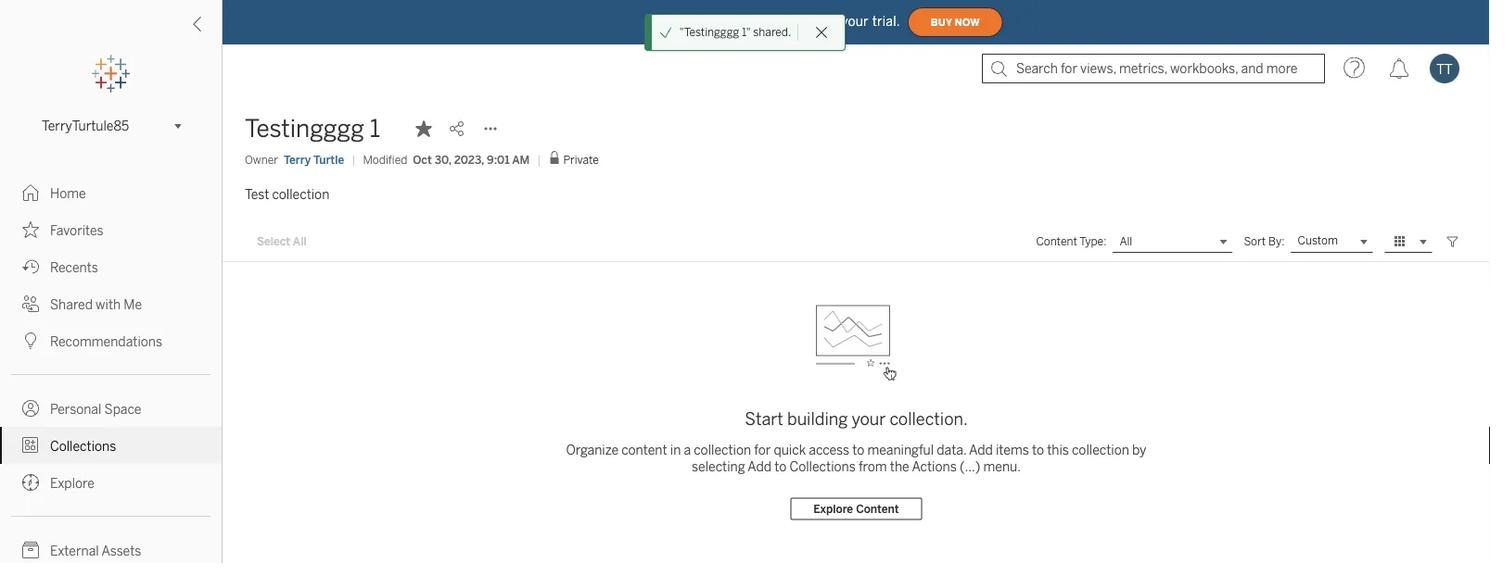 Task type: vqa. For each thing, say whether or not it's contained in the screenshot.
"data"
no



Task type: locate. For each thing, give the bounding box(es) containing it.
your
[[842, 14, 869, 29], [852, 409, 886, 429]]

owner terry turtle | modified oct 30, 2023, 9:01 am |
[[245, 153, 541, 166]]

1 horizontal spatial add
[[969, 443, 993, 459]]

all button
[[1113, 231, 1233, 253]]

space
[[104, 402, 141, 417]]

| right am
[[537, 153, 541, 166]]

trial.
[[873, 14, 900, 29]]

explore content button
[[791, 499, 923, 521]]

by
[[1133, 443, 1147, 459]]

0 vertical spatial add
[[969, 443, 993, 459]]

collections down access
[[790, 460, 856, 475]]

|
[[352, 153, 356, 166], [537, 153, 541, 166]]

you have 1 day left in your trial.
[[710, 14, 900, 29]]

content
[[1036, 235, 1078, 249], [856, 503, 899, 516]]

explore down collections link
[[50, 476, 94, 492]]

with
[[96, 297, 121, 313]]

select all
[[257, 235, 307, 249]]

your up organize content in a collection for quick access to meaningful data. add items to this collection by selecting add to collections from the actions (...) menu.
[[852, 409, 886, 429]]

in left a
[[670, 443, 681, 459]]

testingggg
[[245, 115, 364, 143]]

1 vertical spatial explore
[[814, 503, 853, 516]]

2 all from the left
[[1120, 235, 1133, 249]]

1 horizontal spatial |
[[537, 153, 541, 166]]

to
[[853, 443, 865, 459], [1032, 443, 1044, 459], [775, 460, 787, 475]]

add up (...)
[[969, 443, 993, 459]]

1 vertical spatial your
[[852, 409, 886, 429]]

explore inside button
[[814, 503, 853, 516]]

0 vertical spatial content
[[1036, 235, 1078, 249]]

0 vertical spatial your
[[842, 14, 869, 29]]

"testingggg
[[680, 26, 739, 39]]

1 horizontal spatial explore
[[814, 503, 853, 516]]

0 horizontal spatial add
[[748, 460, 772, 475]]

1
[[768, 14, 774, 29], [370, 115, 380, 143]]

favorites link
[[0, 211, 222, 249]]

1 left day
[[768, 14, 774, 29]]

0 vertical spatial collections
[[50, 439, 116, 455]]

1"
[[742, 26, 751, 39]]

1 vertical spatial 1
[[370, 115, 380, 143]]

2023,
[[454, 153, 484, 166]]

all
[[293, 235, 307, 249], [1120, 235, 1133, 249]]

assets
[[101, 544, 141, 559]]

content
[[622, 443, 667, 459]]

collections
[[50, 439, 116, 455], [790, 460, 856, 475]]

collection
[[272, 187, 330, 202], [694, 443, 751, 459], [1072, 443, 1130, 459]]

30,
[[435, 153, 451, 166]]

start
[[745, 409, 784, 429]]

2 | from the left
[[537, 153, 541, 166]]

0 horizontal spatial all
[[293, 235, 307, 249]]

0 horizontal spatial explore
[[50, 476, 94, 492]]

explore
[[50, 476, 94, 492], [814, 503, 853, 516]]

1 horizontal spatial in
[[827, 14, 838, 29]]

0 horizontal spatial collections
[[50, 439, 116, 455]]

0 horizontal spatial to
[[775, 460, 787, 475]]

in inside organize content in a collection for quick access to meaningful data. add items to this collection by selecting add to collections from the actions (...) menu.
[[670, 443, 681, 459]]

to down 'quick'
[[775, 460, 787, 475]]

content down from in the bottom right of the page
[[856, 503, 899, 516]]

testingggg 1
[[245, 115, 380, 143]]

navigation panel element
[[0, 56, 222, 564]]

collection down terry
[[272, 187, 330, 202]]

1 horizontal spatial content
[[1036, 235, 1078, 249]]

collections inside main navigation. press the up and down arrow keys to access links. element
[[50, 439, 116, 455]]

add
[[969, 443, 993, 459], [748, 460, 772, 475]]

buy now button
[[908, 7, 1003, 37]]

recents
[[50, 260, 98, 275]]

0 horizontal spatial content
[[856, 503, 899, 516]]

1 horizontal spatial all
[[1120, 235, 1133, 249]]

all right type: on the right top
[[1120, 235, 1133, 249]]

explore content
[[814, 503, 899, 516]]

this
[[1047, 443, 1069, 459]]

2 horizontal spatial to
[[1032, 443, 1044, 459]]

collection left by
[[1072, 443, 1130, 459]]

explore for explore
[[50, 476, 94, 492]]

private
[[563, 154, 599, 167]]

1 vertical spatial content
[[856, 503, 899, 516]]

1 up the 'modified'
[[370, 115, 380, 143]]

1 vertical spatial in
[[670, 443, 681, 459]]

in
[[827, 14, 838, 29], [670, 443, 681, 459]]

Search for views, metrics, workbooks, and more text field
[[982, 54, 1325, 83]]

owner
[[245, 153, 278, 166]]

collection up selecting
[[694, 443, 751, 459]]

shared with me
[[50, 297, 142, 313]]

(...)
[[960, 460, 981, 475]]

main navigation. press the up and down arrow keys to access links. element
[[0, 174, 222, 564]]

0 horizontal spatial in
[[670, 443, 681, 459]]

collections down personal
[[50, 439, 116, 455]]

favorites
[[50, 223, 104, 238]]

buy
[[931, 16, 952, 28]]

explore down organize content in a collection for quick access to meaningful data. add items to this collection by selecting add to collections from the actions (...) menu.
[[814, 503, 853, 516]]

selecting
[[692, 460, 745, 475]]

0 vertical spatial explore
[[50, 476, 94, 492]]

0 horizontal spatial 1
[[370, 115, 380, 143]]

select
[[257, 235, 290, 249]]

to left this
[[1032, 443, 1044, 459]]

organize content in a collection for quick access to meaningful data. add items to this collection by selecting add to collections from the actions (...) menu.
[[566, 443, 1147, 475]]

test
[[245, 187, 269, 202]]

all right the select
[[293, 235, 307, 249]]

type:
[[1080, 235, 1107, 249]]

"testingggg 1" shared. alert
[[680, 24, 791, 41]]

grid view image
[[1392, 234, 1409, 250]]

1 horizontal spatial collections
[[790, 460, 856, 475]]

0 horizontal spatial |
[[352, 153, 356, 166]]

the
[[890, 460, 910, 475]]

1 all from the left
[[293, 235, 307, 249]]

1 vertical spatial collections
[[790, 460, 856, 475]]

add down the 'for'
[[748, 460, 772, 475]]

explore link
[[0, 465, 222, 502]]

recommendations
[[50, 334, 162, 350]]

home link
[[0, 174, 222, 211]]

building
[[787, 409, 848, 429]]

| right turtle
[[352, 153, 356, 166]]

explore inside main navigation. press the up and down arrow keys to access links. element
[[50, 476, 94, 492]]

your left trial.
[[842, 14, 869, 29]]

all inside select all button
[[293, 235, 307, 249]]

to up from in the bottom right of the page
[[853, 443, 865, 459]]

organize
[[566, 443, 619, 459]]

0 vertical spatial 1
[[768, 14, 774, 29]]

in right left
[[827, 14, 838, 29]]

content left type: on the right top
[[1036, 235, 1078, 249]]

you
[[710, 14, 732, 29]]

1 horizontal spatial 1
[[768, 14, 774, 29]]



Task type: describe. For each thing, give the bounding box(es) containing it.
sort by:
[[1244, 235, 1285, 249]]

content type:
[[1036, 235, 1107, 249]]

terry turtle link
[[284, 152, 344, 168]]

collections inside organize content in a collection for quick access to meaningful data. add items to this collection by selecting add to collections from the actions (...) menu.
[[790, 460, 856, 475]]

1 vertical spatial add
[[748, 460, 772, 475]]

success image
[[659, 26, 672, 39]]

menu.
[[984, 460, 1021, 475]]

recents link
[[0, 249, 222, 286]]

1 horizontal spatial to
[[853, 443, 865, 459]]

actions
[[912, 460, 957, 475]]

personal space link
[[0, 390, 222, 428]]

custom
[[1298, 234, 1338, 248]]

custom button
[[1291, 231, 1374, 253]]

terryturtule85 button
[[34, 115, 187, 137]]

now
[[955, 16, 980, 28]]

external assets
[[50, 544, 141, 559]]

personal
[[50, 402, 101, 417]]

quick
[[774, 443, 806, 459]]

from
[[859, 460, 887, 475]]

1 | from the left
[[352, 153, 356, 166]]

meaningful
[[868, 443, 934, 459]]

oct
[[413, 153, 432, 166]]

shared.
[[753, 26, 791, 39]]

content inside button
[[856, 503, 899, 516]]

turtle
[[314, 153, 344, 166]]

shared with me link
[[0, 286, 222, 323]]

terry
[[284, 153, 311, 166]]

access
[[809, 443, 850, 459]]

modified
[[363, 153, 407, 166]]

0 vertical spatial in
[[827, 14, 838, 29]]

items
[[996, 443, 1029, 459]]

test collection
[[245, 187, 330, 202]]

day
[[777, 14, 799, 29]]

"testingggg 1" shared.
[[680, 26, 791, 39]]

explore for explore content
[[814, 503, 853, 516]]

terryturtule85
[[42, 118, 129, 134]]

by:
[[1269, 235, 1285, 249]]

data.
[[937, 443, 967, 459]]

start building your collection.
[[745, 409, 968, 429]]

me
[[124, 297, 142, 313]]

shared
[[50, 297, 93, 313]]

buy now
[[931, 16, 980, 28]]

a
[[684, 443, 691, 459]]

for
[[754, 443, 771, 459]]

external assets link
[[0, 532, 222, 564]]

1 horizontal spatial collection
[[694, 443, 751, 459]]

personal space
[[50, 402, 141, 417]]

external
[[50, 544, 99, 559]]

2 horizontal spatial collection
[[1072, 443, 1130, 459]]

recommendations link
[[0, 323, 222, 360]]

collection.
[[890, 409, 968, 429]]

left
[[803, 14, 823, 29]]

am
[[512, 153, 530, 166]]

0 horizontal spatial collection
[[272, 187, 330, 202]]

have
[[735, 14, 764, 29]]

9:01
[[487, 153, 510, 166]]

collections link
[[0, 428, 222, 465]]

home
[[50, 186, 86, 201]]

all inside all popup button
[[1120, 235, 1133, 249]]

sort
[[1244, 235, 1266, 249]]

select all button
[[245, 231, 319, 253]]



